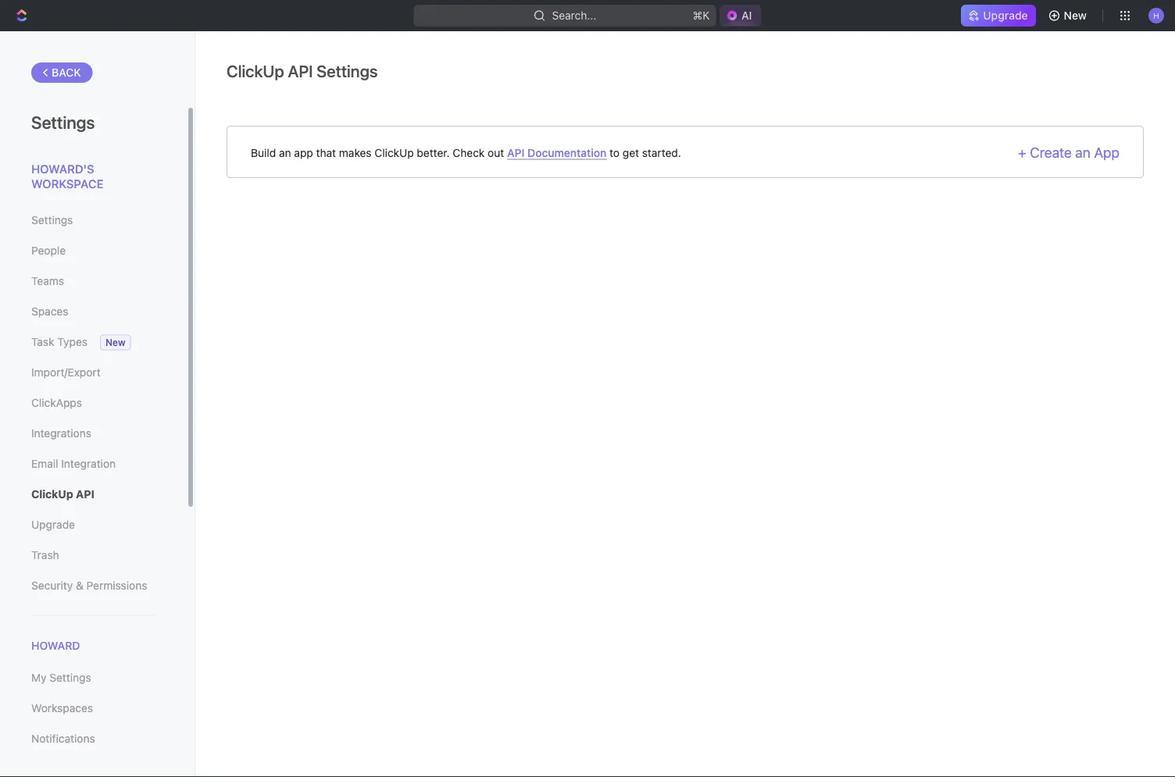 Task type: locate. For each thing, give the bounding box(es) containing it.
teams link
[[31, 268, 156, 295]]

1 horizontal spatial api
[[288, 61, 313, 81]]

settings
[[317, 61, 378, 81], [31, 112, 95, 132], [31, 214, 73, 227], [49, 672, 91, 685]]

settings link
[[31, 207, 156, 234]]

0 vertical spatial new
[[1064, 9, 1087, 22]]

0 vertical spatial upgrade
[[984, 9, 1028, 22]]

h
[[1154, 11, 1160, 20]]

my settings link
[[31, 665, 156, 692]]

api for clickup api
[[76, 488, 94, 501]]

task types
[[31, 336, 88, 349]]

trash link
[[31, 542, 156, 569]]

search...
[[552, 9, 597, 22]]

1 vertical spatial api
[[507, 146, 525, 159]]

people
[[31, 244, 66, 257]]

task
[[31, 336, 54, 349]]

settings element
[[0, 31, 195, 778]]

upgrade up "trash"
[[31, 519, 75, 532]]

clickup api
[[31, 488, 94, 501]]

0 horizontal spatial upgrade
[[31, 519, 75, 532]]

permissions
[[86, 580, 147, 593]]

integration
[[61, 458, 116, 471]]

upgrade left 'new' button
[[984, 9, 1028, 22]]

get
[[623, 146, 639, 159]]

api
[[288, 61, 313, 81], [507, 146, 525, 159], [76, 488, 94, 501]]

0 vertical spatial api
[[288, 61, 313, 81]]

ai
[[742, 9, 752, 22]]

0 vertical spatial clickup
[[227, 61, 284, 81]]

+
[[1018, 144, 1027, 161]]

0 horizontal spatial api
[[76, 488, 94, 501]]

upgrade link left 'new' button
[[962, 5, 1036, 27]]

spaces link
[[31, 299, 156, 325]]

0 horizontal spatial clickup
[[31, 488, 73, 501]]

api inside settings element
[[76, 488, 94, 501]]

2 vertical spatial clickup
[[31, 488, 73, 501]]

back link
[[31, 63, 93, 83]]

1 horizontal spatial new
[[1064, 9, 1087, 22]]

notifications
[[31, 733, 95, 746]]

1 vertical spatial new
[[106, 337, 126, 348]]

email integration link
[[31, 451, 156, 478]]

workspaces link
[[31, 696, 156, 722]]

an
[[1076, 144, 1091, 161], [279, 146, 291, 159]]

0 horizontal spatial new
[[106, 337, 126, 348]]

my settings
[[31, 672, 91, 685]]

0 vertical spatial upgrade link
[[962, 5, 1036, 27]]

new
[[1064, 9, 1087, 22], [106, 337, 126, 348]]

integrations
[[31, 427, 91, 440]]

workspaces
[[31, 702, 93, 715]]

howard's workspace
[[31, 162, 103, 191]]

1 horizontal spatial upgrade
[[984, 9, 1028, 22]]

upgrade
[[984, 9, 1028, 22], [31, 519, 75, 532]]

1 horizontal spatial clickup
[[227, 61, 284, 81]]

2 horizontal spatial clickup
[[375, 146, 414, 159]]

&
[[76, 580, 83, 593]]

clickup inside settings element
[[31, 488, 73, 501]]

build
[[251, 146, 276, 159]]

security
[[31, 580, 73, 593]]

types
[[57, 336, 88, 349]]

+ create an app
[[1018, 144, 1120, 161]]

upgrade link up trash link
[[31, 512, 156, 539]]

security & permissions
[[31, 580, 147, 593]]

2 vertical spatial api
[[76, 488, 94, 501]]

clickup for clickup api
[[31, 488, 73, 501]]

0 horizontal spatial upgrade link
[[31, 512, 156, 539]]

1 horizontal spatial upgrade link
[[962, 5, 1036, 27]]

clickup
[[227, 61, 284, 81], [375, 146, 414, 159], [31, 488, 73, 501]]

1 vertical spatial upgrade
[[31, 519, 75, 532]]

notifications link
[[31, 726, 156, 753]]

upgrade link
[[962, 5, 1036, 27], [31, 512, 156, 539]]



Task type: describe. For each thing, give the bounding box(es) containing it.
howard
[[31, 640, 80, 653]]

import/export link
[[31, 360, 156, 386]]

ai button
[[720, 5, 762, 27]]

0 horizontal spatial an
[[279, 146, 291, 159]]

started.
[[642, 146, 682, 159]]

1 vertical spatial upgrade link
[[31, 512, 156, 539]]

app
[[294, 146, 313, 159]]

integrations link
[[31, 421, 156, 447]]

out
[[488, 146, 504, 159]]

⌘k
[[693, 9, 710, 22]]

api documentation link
[[507, 146, 607, 160]]

email
[[31, 458, 58, 471]]

clickapps
[[31, 397, 82, 410]]

spaces
[[31, 305, 68, 318]]

trash
[[31, 549, 59, 562]]

app
[[1095, 144, 1120, 161]]

email integration
[[31, 458, 116, 471]]

import/export
[[31, 366, 101, 379]]

clickup api settings
[[227, 61, 378, 81]]

check
[[453, 146, 485, 159]]

build an app that makes clickup better. check out api documentation to get started.
[[251, 146, 682, 159]]

clickapps link
[[31, 390, 156, 417]]

to
[[610, 146, 620, 159]]

teams
[[31, 275, 64, 288]]

workspace
[[31, 177, 103, 191]]

makes
[[339, 146, 372, 159]]

create
[[1030, 144, 1072, 161]]

api for clickup api settings
[[288, 61, 313, 81]]

that
[[316, 146, 336, 159]]

documentation
[[528, 146, 607, 159]]

h button
[[1144, 3, 1169, 28]]

clickup for clickup api settings
[[227, 61, 284, 81]]

1 vertical spatial clickup
[[375, 146, 414, 159]]

clickup api link
[[31, 482, 156, 508]]

howard's
[[31, 162, 94, 175]]

new button
[[1042, 3, 1097, 28]]

better.
[[417, 146, 450, 159]]

new inside button
[[1064, 9, 1087, 22]]

my
[[31, 672, 47, 685]]

back
[[52, 66, 81, 79]]

1 horizontal spatial an
[[1076, 144, 1091, 161]]

2 horizontal spatial api
[[507, 146, 525, 159]]

new inside settings element
[[106, 337, 126, 348]]

people link
[[31, 238, 156, 264]]

security & permissions link
[[31, 573, 156, 600]]

upgrade inside settings element
[[31, 519, 75, 532]]



Task type: vqa. For each thing, say whether or not it's contained in the screenshot.
in progress
no



